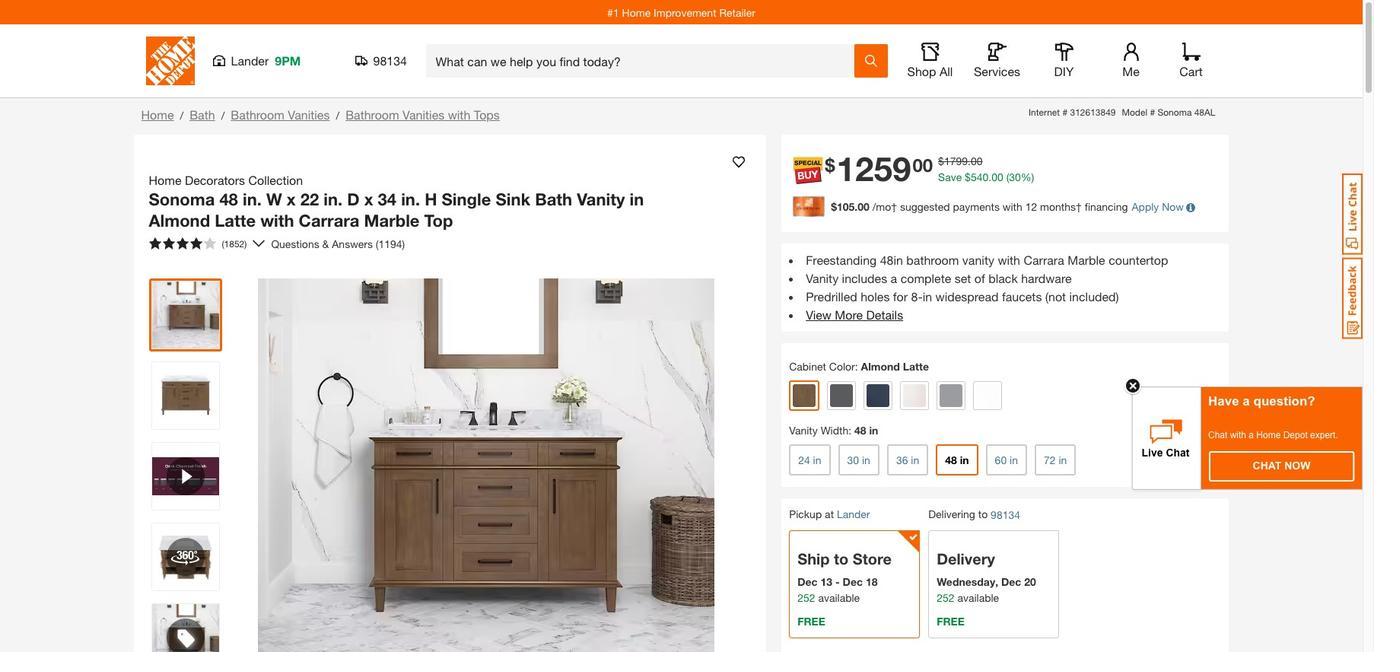 Task type: describe. For each thing, give the bounding box(es) containing it.
with inside the freestanding 48in bathroom vanity with carrara marble countertop vanity includes a complete set of black hardware predrilled holes for 8-in widespread faucets (not included) view more details
[[998, 253, 1021, 267]]

(1852) button
[[143, 231, 253, 256]]

0 vertical spatial sonoma
[[1158, 107, 1192, 118]]

98134 inside delivering to 98134
[[991, 508, 1021, 521]]

48al
[[1195, 107, 1216, 118]]

60 in
[[995, 453, 1018, 466]]

1 dec from the left
[[798, 575, 818, 588]]

payments
[[953, 200, 1000, 213]]

24
[[799, 453, 810, 466]]

w
[[266, 190, 282, 209]]

in inside the freestanding 48in bathroom vanity with carrara marble countertop vanity includes a complete set of black hardware predrilled holes for 8-in widespread faucets (not included) view more details
[[923, 289, 933, 304]]

1 vanities from the left
[[288, 107, 330, 122]]

pickup
[[789, 508, 822, 520]]

98134 button
[[355, 53, 408, 69]]

now
[[1162, 200, 1184, 213]]

30 in button
[[838, 444, 880, 476]]

home decorators collection bathroom vanities with tops sonoma 48al e1.1 image
[[152, 362, 219, 429]]

9pm
[[275, 53, 301, 68]]

free for wednesday,
[[937, 615, 965, 628]]

ship to store dec 13 - dec 18 252 available
[[798, 550, 892, 604]]

1 vertical spatial a
[[1243, 394, 1251, 409]]

midnight blue image
[[867, 384, 890, 407]]

freestanding 48in bathroom vanity with carrara marble countertop vanity includes a complete set of black hardware predrilled holes for 8-in widespread faucets (not included) view more details
[[806, 253, 1169, 322]]

2 horizontal spatial 00
[[992, 171, 1004, 184]]

1 horizontal spatial latte
[[903, 360, 929, 373]]

have a question?
[[1209, 394, 1316, 409]]

in for 48 in
[[960, 453, 969, 466]]

questions
[[271, 237, 319, 250]]

apply now image
[[793, 197, 831, 217]]

in for 36 in
[[911, 453, 920, 466]]

faucets
[[1002, 289, 1042, 304]]

all
[[940, 64, 953, 78]]

pickup at lander
[[789, 508, 870, 520]]

What can we help you find today? search field
[[436, 45, 854, 77]]

save
[[939, 171, 962, 184]]

30 in
[[848, 453, 871, 466]]

countertop
[[1109, 253, 1169, 267]]

with left 12
[[1003, 200, 1023, 213]]

1799
[[945, 155, 968, 168]]

12
[[1026, 200, 1038, 213]]

predrilled
[[806, 289, 858, 304]]

feedback link image
[[1343, 257, 1363, 339]]

delivery wednesday, dec 20 252 available
[[937, 550, 1037, 604]]

sonoma inside home decorators collection sonoma 48 in. w x 22 in. d x 34 in. h single sink bath vanity in almond latte with carrara marble top
[[149, 190, 215, 209]]

delivery
[[937, 550, 996, 568]]

almond latte image
[[793, 384, 816, 407]]

$ for 1799
[[939, 155, 945, 168]]

available inside ship to store dec 13 - dec 18 252 available
[[819, 591, 860, 604]]

hardware
[[1022, 271, 1072, 285]]

: for cabinet color
[[855, 360, 858, 373]]

shop all
[[908, 64, 953, 78]]

services
[[974, 64, 1021, 78]]

question?
[[1254, 394, 1316, 409]]

me button
[[1107, 43, 1156, 79]]

width
[[821, 424, 849, 437]]

48 inside home decorators collection sonoma 48 in. w x 22 in. d x 34 in. h single sink bath vanity in almond latte with carrara marble top
[[220, 190, 238, 209]]

off white image
[[904, 384, 926, 407]]

cart link
[[1175, 43, 1208, 79]]

$ 1799 . 00 save $ 540 . 00 ( 30 %)
[[939, 155, 1035, 184]]

marble inside home decorators collection sonoma 48 in. w x 22 in. d x 34 in. h single sink bath vanity in almond latte with carrara marble top
[[364, 210, 420, 230]]

includes
[[842, 271, 888, 285]]

with right chat
[[1231, 430, 1247, 441]]

to for store
[[834, 550, 849, 568]]

chat
[[1209, 430, 1228, 441]]

view more details link
[[806, 307, 904, 322]]

48 in
[[946, 453, 969, 466]]

collection
[[249, 173, 303, 187]]

%)
[[1021, 171, 1035, 184]]

internet # 312613849 model # sonoma 48al
[[1029, 107, 1216, 118]]

bathroom vanities with tops link
[[346, 107, 500, 122]]

2 horizontal spatial $
[[965, 171, 971, 184]]

the home depot logo image
[[146, 37, 194, 85]]

shop
[[908, 64, 937, 78]]

1 in. from the left
[[243, 190, 262, 209]]

#1
[[608, 6, 619, 19]]

: for vanity width
[[849, 424, 852, 437]]

home decorators collection bathroom vanities with tops sonoma 48al 64 hotspot.0 image
[[152, 604, 219, 652]]

&
[[322, 237, 329, 250]]

in for 60 in
[[1010, 453, 1018, 466]]

delivering
[[929, 508, 976, 520]]

suggested
[[900, 200, 950, 213]]

in for 72 in
[[1059, 453, 1067, 466]]

1259
[[837, 149, 911, 189]]

2 vanities from the left
[[403, 107, 445, 122]]

/mo†
[[873, 200, 898, 213]]

at
[[825, 508, 834, 520]]

tops
[[474, 107, 500, 122]]

vanity inside the freestanding 48in bathroom vanity with carrara marble countertop vanity includes a complete set of black hardware predrilled holes for 8-in widespread faucets (not included) view more details
[[806, 271, 839, 285]]

a inside the freestanding 48in bathroom vanity with carrara marble countertop vanity includes a complete set of black hardware predrilled holes for 8-in widespread faucets (not included) view more details
[[891, 271, 898, 285]]

1 horizontal spatial .
[[989, 171, 992, 184]]

top
[[424, 210, 453, 230]]

more
[[835, 307, 863, 322]]

home right #1
[[622, 6, 651, 19]]

36
[[897, 453, 908, 466]]

2 bathroom from the left
[[346, 107, 399, 122]]

lander button
[[837, 508, 870, 520]]

30 inside button
[[848, 453, 859, 466]]

bathroom vanities link
[[231, 107, 330, 122]]

diy
[[1055, 64, 1074, 78]]

98134 inside 98134 'button'
[[373, 53, 407, 68]]

black
[[989, 271, 1018, 285]]

(
[[1007, 171, 1010, 184]]

48in
[[880, 253, 903, 267]]

3 in. from the left
[[401, 190, 420, 209]]

1 vertical spatial almond
[[861, 360, 900, 373]]

d
[[347, 190, 360, 209]]

24 in
[[799, 453, 822, 466]]

chat now
[[1253, 460, 1311, 472]]

1 x from the left
[[287, 190, 296, 209]]

widespread
[[936, 289, 999, 304]]

cabinet
[[789, 360, 827, 373]]

in inside home decorators collection sonoma 48 in. w x 22 in. d x 34 in. h single sink bath vanity in almond latte with carrara marble top
[[630, 190, 644, 209]]

sink
[[496, 190, 531, 209]]

vanity inside home decorators collection sonoma 48 in. w x 22 in. d x 34 in. h single sink bath vanity in almond latte with carrara marble top
[[577, 190, 625, 209]]

free for to
[[798, 615, 826, 628]]

72 in button
[[1035, 444, 1077, 476]]

312613849_s01 image
[[152, 524, 219, 591]]

72
[[1044, 453, 1056, 466]]

home left depot
[[1257, 430, 1281, 441]]

vanity
[[963, 253, 995, 267]]

$ for 1259
[[825, 155, 835, 176]]

bathroom
[[907, 253, 959, 267]]

0 horizontal spatial bath
[[190, 107, 215, 122]]



Task type: vqa. For each thing, say whether or not it's contained in the screenshot.
98134 button
yes



Task type: locate. For each thing, give the bounding box(es) containing it.
available
[[819, 591, 860, 604], [958, 591, 1000, 604]]

with down w
[[260, 210, 294, 230]]

3 dec from the left
[[1002, 575, 1022, 588]]

48 right width
[[855, 424, 867, 437]]

0 horizontal spatial 30
[[848, 453, 859, 466]]

dec left 20
[[1002, 575, 1022, 588]]

00 up "540"
[[971, 155, 983, 168]]

0 vertical spatial lander
[[231, 53, 269, 68]]

vanities
[[288, 107, 330, 122], [403, 107, 445, 122]]

0 horizontal spatial carrara
[[299, 210, 360, 230]]

h
[[425, 190, 437, 209]]

8-
[[912, 289, 923, 304]]

# right internet
[[1063, 107, 1068, 118]]

2 vertical spatial a
[[1249, 430, 1254, 441]]

view
[[806, 307, 832, 322]]

(1194)
[[376, 237, 405, 250]]

312613849
[[1071, 107, 1116, 118]]

0 horizontal spatial dec
[[798, 575, 818, 588]]

252 inside delivery wednesday, dec 20 252 available
[[937, 591, 955, 604]]

0 vertical spatial :
[[855, 360, 858, 373]]

dec left 13
[[798, 575, 818, 588]]

1 horizontal spatial #
[[1150, 107, 1156, 118]]

x right w
[[287, 190, 296, 209]]

0 vertical spatial carrara
[[299, 210, 360, 230]]

1 vertical spatial 48
[[855, 424, 867, 437]]

1 vertical spatial latte
[[903, 360, 929, 373]]

0 horizontal spatial lander
[[231, 53, 269, 68]]

0 horizontal spatial available
[[819, 591, 860, 604]]

00 inside $ 1259 00
[[913, 155, 933, 176]]

1 vertical spatial .
[[989, 171, 992, 184]]

home left decorators
[[149, 173, 182, 187]]

0 horizontal spatial free
[[798, 615, 826, 628]]

1 horizontal spatial dec
[[843, 575, 863, 588]]

98134 up bathroom vanities with tops link
[[373, 53, 407, 68]]

bath
[[190, 107, 215, 122], [535, 190, 572, 209]]

bath right home link
[[190, 107, 215, 122]]

0 horizontal spatial 00
[[913, 155, 933, 176]]

1 vertical spatial :
[[849, 424, 852, 437]]

1 252 from the left
[[798, 591, 816, 604]]

latte up (1852)
[[215, 210, 256, 230]]

in. left h
[[401, 190, 420, 209]]

48 inside 48 in button
[[946, 453, 957, 466]]

x right 'd'
[[364, 190, 373, 209]]

with up black
[[998, 253, 1021, 267]]

details
[[867, 307, 904, 322]]

1 horizontal spatial 48
[[855, 424, 867, 437]]

1 horizontal spatial in.
[[324, 190, 343, 209]]

60 in button
[[986, 444, 1028, 476]]

sonoma down decorators
[[149, 190, 215, 209]]

(1852)
[[222, 238, 247, 250]]

almond inside home decorators collection sonoma 48 in. w x 22 in. d x 34 in. h single sink bath vanity in almond latte with carrara marble top
[[149, 210, 210, 230]]

24 in button
[[789, 444, 831, 476]]

1 horizontal spatial 252
[[937, 591, 955, 604]]

live chat image
[[1343, 174, 1363, 255]]

.
[[968, 155, 971, 168], [989, 171, 992, 184]]

$ 1259 00
[[825, 149, 933, 189]]

diy button
[[1040, 43, 1089, 79]]

to up -
[[834, 550, 849, 568]]

bathroom down lander 9pm
[[231, 107, 285, 122]]

00 left save
[[913, 155, 933, 176]]

to
[[979, 508, 988, 520], [834, 550, 849, 568]]

home link
[[141, 107, 174, 122]]

1 horizontal spatial bath
[[535, 190, 572, 209]]

in for 30 in
[[862, 453, 871, 466]]

1 horizontal spatial 30
[[1010, 171, 1021, 184]]

dark charcoal image
[[831, 384, 853, 407]]

0 vertical spatial a
[[891, 271, 898, 285]]

color
[[830, 360, 855, 373]]

98134 right delivering
[[991, 508, 1021, 521]]

34
[[378, 190, 397, 209]]

cart
[[1180, 64, 1203, 78]]

apply
[[1132, 200, 1160, 213]]

1 vertical spatial sonoma
[[149, 190, 215, 209]]

sonoma
[[1158, 107, 1192, 118], [149, 190, 215, 209]]

vanities left tops
[[403, 107, 445, 122]]

answers
[[332, 237, 373, 250]]

with left tops
[[448, 107, 471, 122]]

2 # from the left
[[1150, 107, 1156, 118]]

#1 home improvement retailer
[[608, 6, 756, 19]]

1 horizontal spatial vanities
[[403, 107, 445, 122]]

30 down width
[[848, 453, 859, 466]]

0 vertical spatial latte
[[215, 210, 256, 230]]

1 horizontal spatial lander
[[837, 508, 870, 520]]

1 horizontal spatial free
[[937, 615, 965, 628]]

in. left w
[[243, 190, 262, 209]]

cabinet color : almond latte
[[789, 360, 929, 373]]

a down 48in on the right top of page
[[891, 271, 898, 285]]

carrara up &
[[299, 210, 360, 230]]

apply now
[[1132, 200, 1184, 213]]

0 vertical spatial almond
[[149, 210, 210, 230]]

: right 'cabinet'
[[855, 360, 858, 373]]

1 horizontal spatial /
[[221, 109, 225, 122]]

4 stars image
[[149, 237, 216, 250]]

1 # from the left
[[1063, 107, 1068, 118]]

lander right at
[[837, 508, 870, 520]]

bath inside home decorators collection sonoma 48 in. w x 22 in. d x 34 in. h single sink bath vanity in almond latte with carrara marble top
[[535, 190, 572, 209]]

$ left 1259
[[825, 155, 835, 176]]

3 / from the left
[[336, 109, 340, 122]]

to left 98134 link at the bottom
[[979, 508, 988, 520]]

540
[[971, 171, 989, 184]]

lander left 9pm
[[231, 53, 269, 68]]

months†
[[1041, 200, 1082, 213]]

marble inside the freestanding 48in bathroom vanity with carrara marble countertop vanity includes a complete set of black hardware predrilled holes for 8-in widespread faucets (not included) view more details
[[1068, 253, 1106, 267]]

holes
[[861, 289, 890, 304]]

/ right bath link
[[221, 109, 225, 122]]

0 horizontal spatial #
[[1063, 107, 1068, 118]]

: up 30 in
[[849, 424, 852, 437]]

0 vertical spatial marble
[[364, 210, 420, 230]]

$ right save
[[965, 171, 971, 184]]

almond
[[149, 210, 210, 230], [861, 360, 900, 373]]

48 down decorators
[[220, 190, 238, 209]]

1 vertical spatial marble
[[1068, 253, 1106, 267]]

x
[[287, 190, 296, 209], [364, 190, 373, 209]]

# right model
[[1150, 107, 1156, 118]]

$ up save
[[939, 155, 945, 168]]

18
[[866, 575, 878, 588]]

00 left "("
[[992, 171, 1004, 184]]

252 down wednesday,
[[937, 591, 955, 604]]

0 vertical spatial bath
[[190, 107, 215, 122]]

home
[[622, 6, 651, 19], [141, 107, 174, 122], [149, 173, 182, 187], [1257, 430, 1281, 441]]

0 vertical spatial 48
[[220, 190, 238, 209]]

included)
[[1070, 289, 1120, 304]]

pebble gray image
[[940, 384, 963, 407]]

/ left bath link
[[180, 109, 184, 122]]

0 horizontal spatial marble
[[364, 210, 420, 230]]

36 in
[[897, 453, 920, 466]]

free down wednesday,
[[937, 615, 965, 628]]

1 horizontal spatial x
[[364, 190, 373, 209]]

0 horizontal spatial 252
[[798, 591, 816, 604]]

1 free from the left
[[798, 615, 826, 628]]

1 vertical spatial lander
[[837, 508, 870, 520]]

0 horizontal spatial vanities
[[288, 107, 330, 122]]

wednesday,
[[937, 575, 999, 588]]

free down 13
[[798, 615, 826, 628]]

white image
[[977, 384, 1000, 407]]

questions & answers (1194)
[[271, 237, 405, 250]]

carrara inside the freestanding 48in bathroom vanity with carrara marble countertop vanity includes a complete set of black hardware predrilled holes for 8-in widespread faucets (not included) view more details
[[1024, 253, 1065, 267]]

60
[[995, 453, 1007, 466]]

1 / from the left
[[180, 109, 184, 122]]

0 horizontal spatial 48
[[220, 190, 238, 209]]

36 in button
[[887, 444, 929, 476]]

30 inside $ 1799 . 00 save $ 540 . 00 ( 30 %)
[[1010, 171, 1021, 184]]

in for 24 in
[[813, 453, 822, 466]]

1 horizontal spatial marble
[[1068, 253, 1106, 267]]

almond up the midnight blue icon
[[861, 360, 900, 373]]

2 vertical spatial vanity
[[789, 424, 818, 437]]

1 horizontal spatial 00
[[971, 155, 983, 168]]

:
[[855, 360, 858, 373], [849, 424, 852, 437]]

financing
[[1085, 200, 1128, 213]]

48 right 36 in
[[946, 453, 957, 466]]

30 right "540"
[[1010, 171, 1021, 184]]

have
[[1209, 394, 1240, 409]]

2 in. from the left
[[324, 190, 343, 209]]

home decorators collection bathroom vanities with tops sonoma 48al 64.0 image
[[152, 282, 219, 349]]

2 / from the left
[[221, 109, 225, 122]]

0 horizontal spatial in.
[[243, 190, 262, 209]]

2 x from the left
[[364, 190, 373, 209]]

$ inside $ 1259 00
[[825, 155, 835, 176]]

home / bath / bathroom vanities / bathroom vanities with tops
[[141, 107, 500, 122]]

1 horizontal spatial sonoma
[[1158, 107, 1192, 118]]

carrara up hardware
[[1024, 253, 1065, 267]]

carrara inside home decorators collection sonoma 48 in. w x 22 in. d x 34 in. h single sink bath vanity in almond latte with carrara marble top
[[299, 210, 360, 230]]

2 horizontal spatial /
[[336, 109, 340, 122]]

2 252 from the left
[[937, 591, 955, 604]]

0 horizontal spatial /
[[180, 109, 184, 122]]

00
[[913, 155, 933, 176], [971, 155, 983, 168], [992, 171, 1004, 184]]

1 vertical spatial vanity
[[806, 271, 839, 285]]

1 vertical spatial 30
[[848, 453, 859, 466]]

/ right bathroom vanities link
[[336, 109, 340, 122]]

to inside delivering to 98134
[[979, 508, 988, 520]]

latte inside home decorators collection sonoma 48 in. w x 22 in. d x 34 in. h single sink bath vanity in almond latte with carrara marble top
[[215, 210, 256, 230]]

1 vertical spatial to
[[834, 550, 849, 568]]

1 horizontal spatial :
[[855, 360, 858, 373]]

almond up 4 stars image
[[149, 210, 210, 230]]

13
[[821, 575, 833, 588]]

home left bath link
[[141, 107, 174, 122]]

bath right sink
[[535, 190, 572, 209]]

depot
[[1284, 430, 1308, 441]]

0 vertical spatial vanity
[[577, 190, 625, 209]]

a right chat
[[1249, 430, 1254, 441]]

with inside home decorators collection sonoma 48 in. w x 22 in. d x 34 in. h single sink bath vanity in almond latte with carrara marble top
[[260, 210, 294, 230]]

home decorators collection sonoma 48 in. w x 22 in. d x 34 in. h single sink bath vanity in almond latte with carrara marble top
[[149, 173, 644, 230]]

6298017794001 image
[[152, 443, 219, 510]]

0 horizontal spatial 98134
[[373, 53, 407, 68]]

complete
[[901, 271, 952, 285]]

98134 link
[[991, 507, 1021, 523]]

in. left 'd'
[[324, 190, 343, 209]]

latte up 'off white' icon
[[903, 360, 929, 373]]

0 vertical spatial 98134
[[373, 53, 407, 68]]

1 horizontal spatial to
[[979, 508, 988, 520]]

0 horizontal spatial .
[[968, 155, 971, 168]]

0 horizontal spatial bathroom
[[231, 107, 285, 122]]

with
[[448, 107, 471, 122], [1003, 200, 1023, 213], [260, 210, 294, 230], [998, 253, 1021, 267], [1231, 430, 1247, 441]]

improvement
[[654, 6, 717, 19]]

1 vertical spatial carrara
[[1024, 253, 1065, 267]]

latte
[[215, 210, 256, 230], [903, 360, 929, 373]]

2 horizontal spatial in.
[[401, 190, 420, 209]]

1 vertical spatial bath
[[535, 190, 572, 209]]

vanities down 9pm
[[288, 107, 330, 122]]

0 horizontal spatial sonoma
[[149, 190, 215, 209]]

sonoma left the 48al
[[1158, 107, 1192, 118]]

available inside delivery wednesday, dec 20 252 available
[[958, 591, 1000, 604]]

of
[[975, 271, 986, 285]]

0 horizontal spatial $
[[825, 155, 835, 176]]

1 horizontal spatial almond
[[861, 360, 900, 373]]

$
[[825, 155, 835, 176], [939, 155, 945, 168], [965, 171, 971, 184]]

retailer
[[720, 6, 756, 19]]

chat
[[1253, 460, 1282, 472]]

2 free from the left
[[937, 615, 965, 628]]

(not
[[1046, 289, 1067, 304]]

to for 98134
[[979, 508, 988, 520]]

0 vertical spatial .
[[968, 155, 971, 168]]

0 horizontal spatial :
[[849, 424, 852, 437]]

1 available from the left
[[819, 591, 860, 604]]

marble up included)
[[1068, 253, 1106, 267]]

2 dec from the left
[[843, 575, 863, 588]]

252
[[798, 591, 816, 604], [937, 591, 955, 604]]

2 available from the left
[[958, 591, 1000, 604]]

bath link
[[190, 107, 215, 122]]

0 horizontal spatial x
[[287, 190, 296, 209]]

. left "("
[[989, 171, 992, 184]]

bathroom down 98134 'button'
[[346, 107, 399, 122]]

1 horizontal spatial 98134
[[991, 508, 1021, 521]]

0 vertical spatial 30
[[1010, 171, 1021, 184]]

home decorators collection link
[[149, 171, 309, 190]]

0 horizontal spatial to
[[834, 550, 849, 568]]

for
[[894, 289, 908, 304]]

1 horizontal spatial carrara
[[1024, 253, 1065, 267]]

2 vertical spatial 48
[[946, 453, 957, 466]]

dec right -
[[843, 575, 863, 588]]

in.
[[243, 190, 262, 209], [324, 190, 343, 209], [401, 190, 420, 209]]

0 vertical spatial to
[[979, 508, 988, 520]]

marble down 34 at the top of the page
[[364, 210, 420, 230]]

services button
[[973, 43, 1022, 79]]

252 down ship
[[798, 591, 816, 604]]

1 horizontal spatial $
[[939, 155, 945, 168]]

to inside ship to store dec 13 - dec 18 252 available
[[834, 550, 849, 568]]

free
[[798, 615, 826, 628], [937, 615, 965, 628]]

22
[[300, 190, 319, 209]]

available down -
[[819, 591, 860, 604]]

0 horizontal spatial almond
[[149, 210, 210, 230]]

home inside home decorators collection sonoma 48 in. w x 22 in. d x 34 in. h single sink bath vanity in almond latte with carrara marble top
[[149, 173, 182, 187]]

1 horizontal spatial available
[[958, 591, 1000, 604]]

1 vertical spatial 98134
[[991, 508, 1021, 521]]

2 horizontal spatial 48
[[946, 453, 957, 466]]

chat now link
[[1210, 452, 1354, 481]]

dec inside delivery wednesday, dec 20 252 available
[[1002, 575, 1022, 588]]

1 horizontal spatial bathroom
[[346, 107, 399, 122]]

. up "540"
[[968, 155, 971, 168]]

0 horizontal spatial latte
[[215, 210, 256, 230]]

ship
[[798, 550, 830, 568]]

1 bathroom from the left
[[231, 107, 285, 122]]

2 horizontal spatial dec
[[1002, 575, 1022, 588]]

internet
[[1029, 107, 1060, 118]]

decorators
[[185, 173, 245, 187]]

available down wednesday,
[[958, 591, 1000, 604]]

a right have
[[1243, 394, 1251, 409]]

now
[[1285, 460, 1311, 472]]

252 inside ship to store dec 13 - dec 18 252 available
[[798, 591, 816, 604]]



